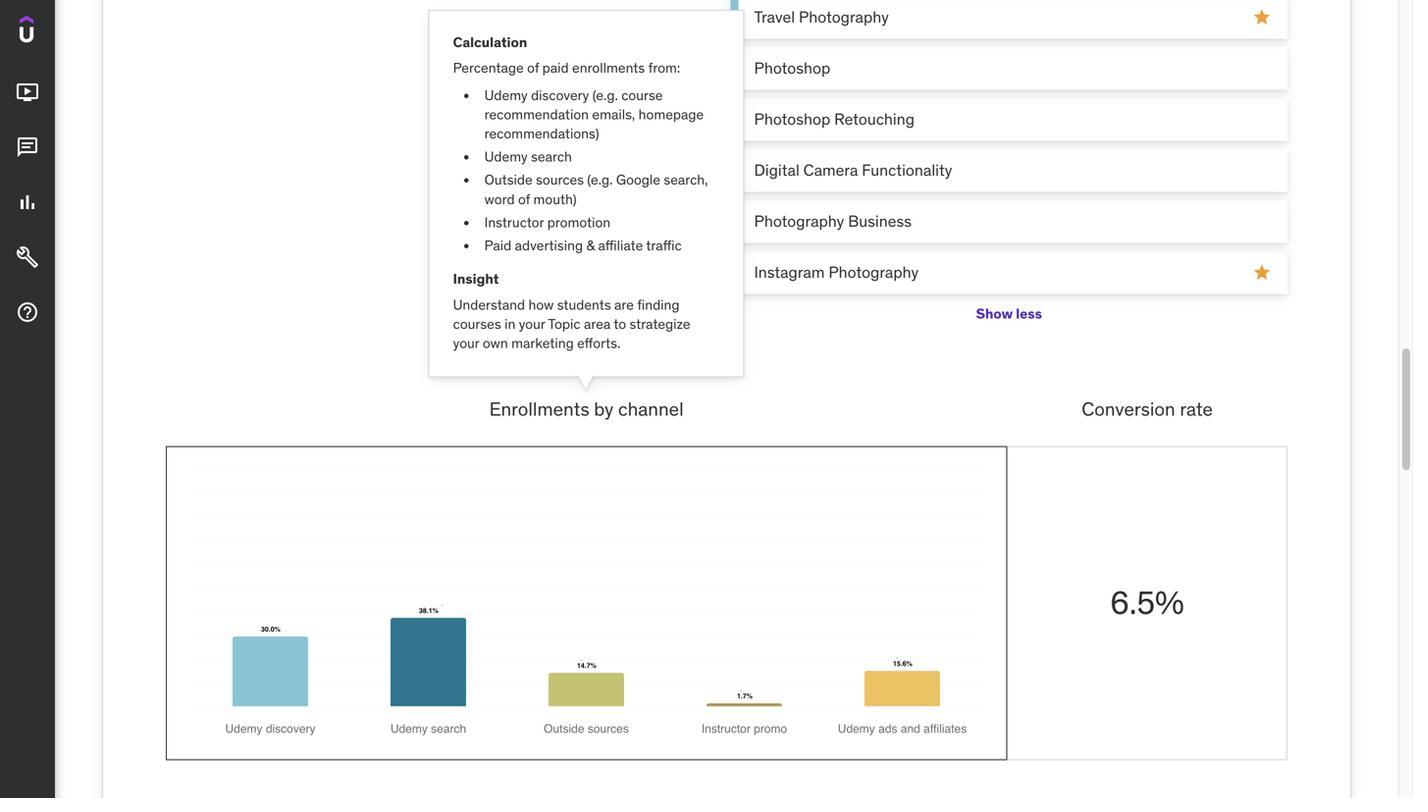 Task type: locate. For each thing, give the bounding box(es) containing it.
your down courses
[[453, 334, 480, 352]]

your
[[519, 315, 546, 333], [453, 334, 480, 352]]

photoshop up digital
[[755, 109, 831, 129]]

photography business link
[[731, 200, 1288, 243]]

promotion
[[548, 213, 611, 231]]

discovery
[[531, 86, 590, 104]]

1 vertical spatial recommended for you image
[[1253, 263, 1273, 282]]

photography up instagram
[[755, 211, 845, 231]]

photoshop down the travel
[[755, 58, 831, 78]]

1 photoshop from the top
[[755, 58, 831, 78]]

affiliate
[[598, 237, 643, 254]]

conversion
[[1082, 397, 1176, 421]]

photography
[[799, 7, 889, 27], [755, 211, 845, 231], [829, 262, 919, 282]]

1 recommended for you image from the top
[[1253, 8, 1273, 27]]

calculation
[[453, 33, 528, 51]]

own
[[483, 334, 508, 352]]

1 vertical spatial your
[[453, 334, 480, 352]]

udemy
[[485, 86, 528, 104], [485, 148, 528, 166]]

3 medium image from the top
[[16, 246, 39, 269]]

instagram
[[755, 262, 825, 282]]

business
[[849, 211, 912, 231]]

instagram photography link
[[731, 251, 1288, 294]]

outside
[[485, 171, 533, 189]]

2 vertical spatial photography
[[829, 262, 919, 282]]

advertising
[[515, 237, 583, 254]]

1 vertical spatial udemy
[[485, 148, 528, 166]]

&
[[587, 237, 595, 254]]

recommended for you image
[[1253, 8, 1273, 27], [1253, 263, 1273, 282]]

insight
[[453, 270, 499, 288]]

udemy down percentage
[[485, 86, 528, 104]]

enrollments
[[490, 397, 590, 421]]

digital camera functionality
[[755, 160, 953, 180]]

0 vertical spatial your
[[519, 315, 546, 333]]

1 vertical spatial photoshop
[[755, 109, 831, 129]]

course
[[622, 86, 663, 104]]

photoshop
[[755, 58, 831, 78], [755, 109, 831, 129]]

traffic
[[646, 237, 682, 254]]

6.5%
[[1111, 583, 1185, 622]]

0 vertical spatial photoshop
[[755, 58, 831, 78]]

(e.g. up the emails,
[[593, 86, 618, 104]]

photography for instagram
[[829, 262, 919, 282]]

(e.g. left google
[[588, 171, 613, 189]]

rate
[[1181, 397, 1214, 421]]

photography down "business"
[[829, 262, 919, 282]]

(e.g.
[[593, 86, 618, 104], [588, 171, 613, 189]]

udemy up outside
[[485, 148, 528, 166]]

medium image
[[16, 81, 39, 104], [16, 191, 39, 214], [16, 246, 39, 269], [16, 301, 39, 324]]

sources
[[536, 171, 584, 189]]

paid
[[543, 59, 569, 77]]

1 medium image from the top
[[16, 81, 39, 104]]

word
[[485, 190, 515, 208]]

0 vertical spatial udemy
[[485, 86, 528, 104]]

insight understand how students are finding courses in your topic area to strategize your own marketing efforts.
[[453, 270, 691, 352]]

instagram photography
[[755, 262, 919, 282]]

2 recommended for you image from the top
[[1253, 263, 1273, 282]]

recommended for you image inside the instagram photography link
[[1253, 263, 1273, 282]]

1 horizontal spatial your
[[519, 315, 546, 333]]

photography for travel
[[799, 7, 889, 27]]

1 vertical spatial photography
[[755, 211, 845, 231]]

udemy image
[[20, 16, 109, 49]]

show less
[[977, 305, 1043, 322]]

of right the word
[[518, 190, 530, 208]]

photoshop retouching
[[755, 109, 915, 129]]

2 photoshop from the top
[[755, 109, 831, 129]]

photoshop for photoshop retouching
[[755, 109, 831, 129]]

conversion rate
[[1082, 397, 1214, 421]]

retouching
[[835, 109, 915, 129]]

search,
[[664, 171, 708, 189]]

photoshop link
[[731, 47, 1288, 90]]

instructor
[[485, 213, 544, 231]]

percentage
[[453, 59, 524, 77]]

photography right the travel
[[799, 7, 889, 27]]

recommended for you image inside travel photography link
[[1253, 8, 1273, 27]]

enrollments
[[572, 59, 645, 77]]

photoshop for photoshop
[[755, 58, 831, 78]]

courses
[[453, 315, 501, 333]]

understand
[[453, 296, 525, 314]]

of
[[527, 59, 539, 77], [518, 190, 530, 208]]

0 vertical spatial recommended for you image
[[1253, 8, 1273, 27]]

1 vertical spatial (e.g.
[[588, 171, 613, 189]]

of left paid
[[527, 59, 539, 77]]

calculation percentage of paid enrollments from: udemy discovery (e.g. course recommendation emails, homepage recommendations) udemy search outside sources (e.g. google search, word of mouth) instructor promotion paid advertising & affiliate traffic
[[453, 33, 708, 254]]

show
[[977, 305, 1014, 322]]

0 vertical spatial photography
[[799, 7, 889, 27]]

1 vertical spatial of
[[518, 190, 530, 208]]

your down how
[[519, 315, 546, 333]]

channel
[[618, 397, 684, 421]]



Task type: describe. For each thing, give the bounding box(es) containing it.
0 vertical spatial (e.g.
[[593, 86, 618, 104]]

in
[[505, 315, 516, 333]]

digital
[[755, 160, 800, 180]]

to
[[614, 315, 627, 333]]

1 udemy from the top
[[485, 86, 528, 104]]

are
[[615, 296, 634, 314]]

google
[[617, 171, 661, 189]]

marketing
[[512, 334, 574, 352]]

homepage
[[639, 105, 704, 123]]

functionality
[[862, 160, 953, 180]]

interactive chart image
[[190, 471, 983, 736]]

emails,
[[592, 105, 636, 123]]

digital camera functionality link
[[731, 149, 1288, 192]]

finding
[[638, 296, 680, 314]]

0 vertical spatial of
[[527, 59, 539, 77]]

by
[[594, 397, 614, 421]]

4 medium image from the top
[[16, 301, 39, 324]]

2 medium image from the top
[[16, 191, 39, 214]]

camera
[[804, 160, 859, 180]]

students
[[557, 296, 611, 314]]

recommendation
[[485, 105, 589, 123]]

photoshop retouching link
[[731, 98, 1288, 141]]

2 udemy from the top
[[485, 148, 528, 166]]

show less button
[[977, 294, 1043, 334]]

topic
[[548, 315, 581, 333]]

travel
[[755, 7, 795, 27]]

0 horizontal spatial your
[[453, 334, 480, 352]]

less
[[1017, 305, 1043, 322]]

travel photography
[[755, 7, 889, 27]]

search
[[531, 148, 572, 166]]

how
[[529, 296, 554, 314]]

mouth)
[[534, 190, 577, 208]]

medium image
[[16, 136, 39, 159]]

recommendations)
[[485, 125, 600, 142]]

enrollments by channel
[[490, 397, 684, 421]]

travel photography link
[[731, 0, 1288, 39]]

strategize
[[630, 315, 691, 333]]

photography business
[[755, 211, 912, 231]]

from:
[[649, 59, 681, 77]]

efforts.
[[577, 334, 621, 352]]

area
[[584, 315, 611, 333]]

paid
[[485, 237, 512, 254]]



Task type: vqa. For each thing, say whether or not it's contained in the screenshot.
'Recommended for you' icon
yes



